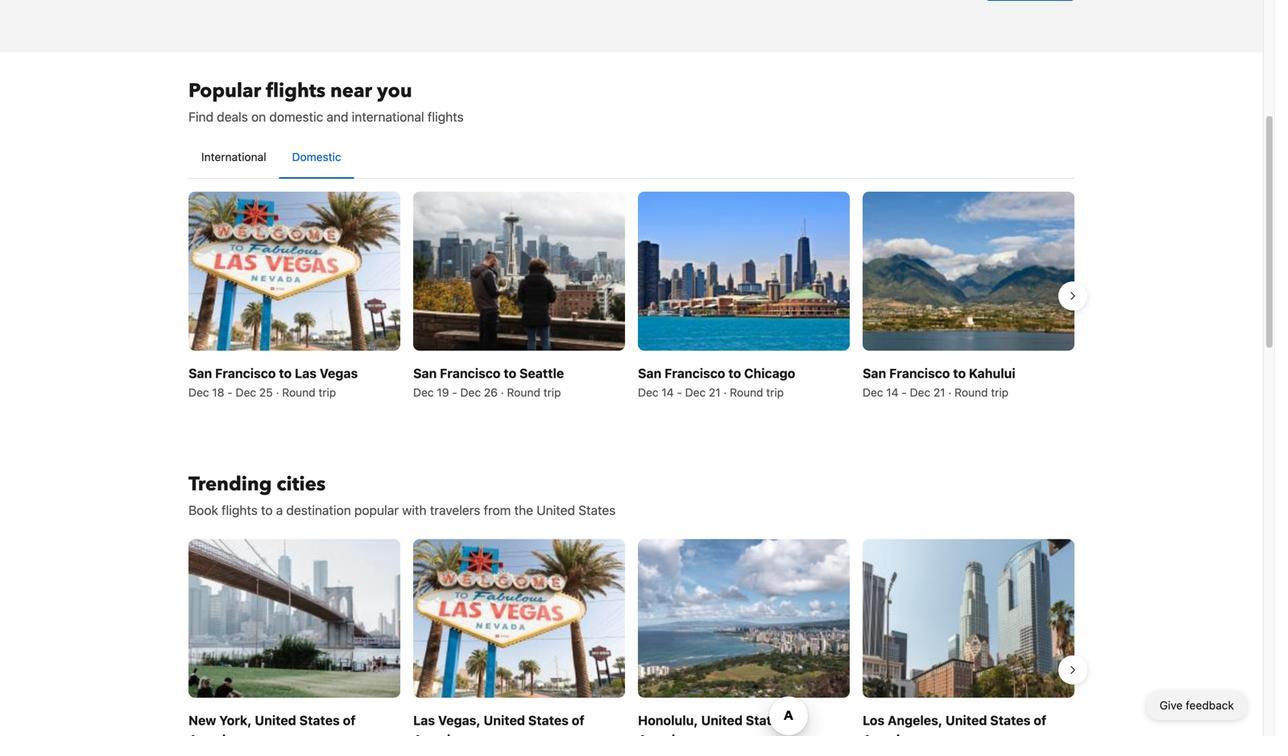 Task type: describe. For each thing, give the bounding box(es) containing it.
seattle
[[520, 366, 564, 381]]

- for san francisco to chicago
[[677, 386, 682, 399]]

- for san francisco to kahului
[[902, 386, 907, 399]]

trip for san francisco to kahului
[[992, 386, 1009, 399]]

with
[[402, 503, 427, 518]]

los angeles, united states of america
[[863, 713, 1047, 737]]

las vegas, united states of america
[[413, 713, 585, 737]]

states inside honolulu, united states of america
[[746, 713, 787, 729]]

you
[[377, 78, 412, 104]]

las inside las vegas, united states of america
[[413, 713, 435, 729]]

to inside 'trending cities book flights to a destination popular with travelers from the united states'
[[261, 503, 273, 518]]

chicago
[[745, 366, 796, 381]]

2 dec from the left
[[236, 386, 256, 399]]

las vegas, united states of america link
[[413, 539, 625, 737]]

states for las vegas, united states of america
[[528, 713, 569, 729]]

san francisco to chicago image
[[638, 192, 850, 351]]

21 for kahului
[[934, 386, 946, 399]]

angeles,
[[888, 713, 943, 729]]

new
[[189, 713, 216, 729]]

deals
[[217, 109, 248, 125]]

popular
[[355, 503, 399, 518]]

america for new
[[189, 733, 241, 737]]

round for san francisco to kahului
[[955, 386, 988, 399]]

honolulu, united states of america
[[638, 713, 802, 737]]

popular
[[189, 78, 261, 104]]

14 for san francisco to kahului
[[887, 386, 899, 399]]

los
[[863, 713, 885, 729]]

francisco for seattle
[[440, 366, 501, 381]]

international
[[201, 150, 266, 164]]

19
[[437, 386, 449, 399]]

united inside 'trending cities book flights to a destination popular with travelers from the united states'
[[537, 503, 575, 518]]

san francisco to las vegas dec 18 - dec 25 · round trip
[[189, 366, 358, 399]]

· for san francisco to kahului
[[949, 386, 952, 399]]

domestic button
[[279, 136, 354, 178]]

america inside honolulu, united states of america
[[638, 733, 690, 737]]

honolulu, united states of america link
[[638, 539, 850, 737]]

· for san francisco to seattle
[[501, 386, 504, 399]]

near
[[330, 78, 372, 104]]

from
[[484, 503, 511, 518]]

14 for san francisco to chicago
[[662, 386, 674, 399]]

to for seattle
[[504, 366, 517, 381]]

states for new york, united states of america
[[299, 713, 340, 729]]

san for san francisco to kahului
[[863, 366, 887, 381]]

and
[[327, 109, 349, 125]]

las inside san francisco to las vegas dec 18 - dec 25 · round trip
[[295, 366, 317, 381]]

las vegas, united states of america image
[[413, 539, 625, 698]]

4 dec from the left
[[461, 386, 481, 399]]

cities
[[277, 471, 326, 498]]

region containing new york, united states of america
[[176, 533, 1088, 737]]

trip for san francisco to chicago
[[767, 386, 784, 399]]

tab list containing international
[[189, 136, 1075, 180]]

to for las
[[279, 366, 292, 381]]

america for los
[[863, 733, 915, 737]]

25
[[259, 386, 273, 399]]

of for las vegas, united states of america
[[572, 713, 585, 729]]

domestic
[[292, 150, 341, 164]]

find
[[189, 109, 214, 125]]

region containing san francisco to las vegas
[[176, 185, 1088, 407]]

francisco for chicago
[[665, 366, 726, 381]]

francisco for kahului
[[890, 366, 951, 381]]

international button
[[189, 136, 279, 178]]



Task type: locate. For each thing, give the bounding box(es) containing it.
21 inside san francisco to chicago dec 14 - dec 21 · round trip
[[709, 386, 721, 399]]

1 san from the left
[[189, 366, 212, 381]]

to left "chicago"
[[729, 366, 742, 381]]

america for las
[[413, 733, 465, 737]]

round right the "25"
[[282, 386, 316, 399]]

francisco inside san francisco to las vegas dec 18 - dec 25 · round trip
[[215, 366, 276, 381]]

trip down kahului
[[992, 386, 1009, 399]]

2 san from the left
[[413, 366, 437, 381]]

united for las vegas, united states of america
[[484, 713, 525, 729]]

4 - from the left
[[902, 386, 907, 399]]

states inside new york, united states of america
[[299, 713, 340, 729]]

states inside las vegas, united states of america
[[528, 713, 569, 729]]

on
[[251, 109, 266, 125]]

america inside new york, united states of america
[[189, 733, 241, 737]]

3 trip from the left
[[767, 386, 784, 399]]

round inside san francisco to seattle dec 19 - dec 26 · round trip
[[507, 386, 541, 399]]

san for san francisco to las vegas
[[189, 366, 212, 381]]

vegas
[[320, 366, 358, 381]]

4 · from the left
[[949, 386, 952, 399]]

of inside los angeles, united states of america
[[1034, 713, 1047, 729]]

united right york, on the left of page
[[255, 713, 296, 729]]

to left a
[[261, 503, 273, 518]]

united right vegas,
[[484, 713, 525, 729]]

3 round from the left
[[730, 386, 764, 399]]

francisco
[[215, 366, 276, 381], [440, 366, 501, 381], [665, 366, 726, 381], [890, 366, 951, 381]]

honolulu, united states of america image
[[638, 539, 850, 698]]

trip down vegas
[[319, 386, 336, 399]]

0 horizontal spatial flights
[[222, 503, 258, 518]]

round inside san francisco to las vegas dec 18 - dec 25 · round trip
[[282, 386, 316, 399]]

give feedback
[[1160, 699, 1235, 712]]

1 round from the left
[[282, 386, 316, 399]]

las
[[295, 366, 317, 381], [413, 713, 435, 729]]

san inside san francisco to seattle dec 19 - dec 26 · round trip
[[413, 366, 437, 381]]

0 vertical spatial region
[[176, 185, 1088, 407]]

trip inside san francisco to seattle dec 19 - dec 26 · round trip
[[544, 386, 561, 399]]

united inside las vegas, united states of america
[[484, 713, 525, 729]]

united for new york, united states of america
[[255, 713, 296, 729]]

united right angeles,
[[946, 713, 988, 729]]

0 horizontal spatial 14
[[662, 386, 674, 399]]

domestic
[[270, 109, 323, 125]]

to inside san francisco to las vegas dec 18 - dec 25 · round trip
[[279, 366, 292, 381]]

0 horizontal spatial 21
[[709, 386, 721, 399]]

2 region from the top
[[176, 533, 1088, 737]]

1 horizontal spatial las
[[413, 713, 435, 729]]

1 · from the left
[[276, 386, 279, 399]]

new york, united states of america image
[[189, 539, 401, 698]]

1 francisco from the left
[[215, 366, 276, 381]]

states inside los angeles, united states of america
[[991, 713, 1031, 729]]

· inside san francisco to seattle dec 19 - dec 26 · round trip
[[501, 386, 504, 399]]

1 - from the left
[[227, 386, 233, 399]]

francisco inside "san francisco to kahului dec 14 - dec 21 · round trip"
[[890, 366, 951, 381]]

7 dec from the left
[[863, 386, 884, 399]]

of inside honolulu, united states of america
[[790, 713, 802, 729]]

round for san francisco to chicago
[[730, 386, 764, 399]]

- inside san francisco to seattle dec 19 - dec 26 · round trip
[[452, 386, 458, 399]]

2 trip from the left
[[544, 386, 561, 399]]

san francisco to kahului image
[[863, 192, 1075, 351]]

1 region from the top
[[176, 185, 1088, 407]]

round down seattle
[[507, 386, 541, 399]]

san
[[189, 366, 212, 381], [413, 366, 437, 381], [638, 366, 662, 381], [863, 366, 887, 381]]

las left vegas
[[295, 366, 317, 381]]

3 america from the left
[[638, 733, 690, 737]]

round inside san francisco to chicago dec 14 - dec 21 · round trip
[[730, 386, 764, 399]]

francisco up 26
[[440, 366, 501, 381]]

america inside los angeles, united states of america
[[863, 733, 915, 737]]

4 san from the left
[[863, 366, 887, 381]]

of inside new york, united states of america
[[343, 713, 356, 729]]

to inside san francisco to chicago dec 14 - dec 21 · round trip
[[729, 366, 742, 381]]

trip inside "san francisco to kahului dec 14 - dec 21 · round trip"
[[992, 386, 1009, 399]]

round
[[282, 386, 316, 399], [507, 386, 541, 399], [730, 386, 764, 399], [955, 386, 988, 399]]

-
[[227, 386, 233, 399], [452, 386, 458, 399], [677, 386, 682, 399], [902, 386, 907, 399]]

21 inside "san francisco to kahului dec 14 - dec 21 · round trip"
[[934, 386, 946, 399]]

4 round from the left
[[955, 386, 988, 399]]

0 horizontal spatial las
[[295, 366, 317, 381]]

san inside "san francisco to kahului dec 14 - dec 21 · round trip"
[[863, 366, 887, 381]]

trending cities book flights to a destination popular with travelers from the united states
[[189, 471, 616, 518]]

1 of from the left
[[343, 713, 356, 729]]

america down vegas,
[[413, 733, 465, 737]]

2 america from the left
[[413, 733, 465, 737]]

1 14 from the left
[[662, 386, 674, 399]]

to for kahului
[[954, 366, 966, 381]]

trip down "chicago"
[[767, 386, 784, 399]]

san francisco to seattle image
[[413, 192, 625, 351]]

united right the
[[537, 503, 575, 518]]

0 vertical spatial las
[[295, 366, 317, 381]]

- inside "san francisco to kahului dec 14 - dec 21 · round trip"
[[902, 386, 907, 399]]

of for new york, united states of america
[[343, 713, 356, 729]]

america down new
[[189, 733, 241, 737]]

1 21 from the left
[[709, 386, 721, 399]]

- inside san francisco to chicago dec 14 - dec 21 · round trip
[[677, 386, 682, 399]]

round for san francisco to seattle
[[507, 386, 541, 399]]

francisco inside san francisco to seattle dec 19 - dec 26 · round trip
[[440, 366, 501, 381]]

1 vertical spatial region
[[176, 533, 1088, 737]]

san francisco to las vegas image
[[189, 192, 401, 351]]

2 of from the left
[[572, 713, 585, 729]]

3 · from the left
[[724, 386, 727, 399]]

region
[[176, 185, 1088, 407], [176, 533, 1088, 737]]

2 horizontal spatial flights
[[428, 109, 464, 125]]

- inside san francisco to las vegas dec 18 - dec 25 · round trip
[[227, 386, 233, 399]]

of for los angeles, united states of america
[[1034, 713, 1047, 729]]

round down "chicago"
[[730, 386, 764, 399]]

francisco left kahului
[[890, 366, 951, 381]]

4 america from the left
[[863, 733, 915, 737]]

to inside "san francisco to kahului dec 14 - dec 21 · round trip"
[[954, 366, 966, 381]]

san for san francisco to chicago
[[638, 366, 662, 381]]

21 for chicago
[[709, 386, 721, 399]]

united inside los angeles, united states of america
[[946, 713, 988, 729]]

trip for san francisco to seattle
[[544, 386, 561, 399]]

· for san francisco to chicago
[[724, 386, 727, 399]]

flights
[[266, 78, 326, 104], [428, 109, 464, 125], [222, 503, 258, 518]]

a
[[276, 503, 283, 518]]

flights inside 'trending cities book flights to a destination popular with travelers from the united states'
[[222, 503, 258, 518]]

tab list
[[189, 136, 1075, 180]]

1 horizontal spatial 14
[[887, 386, 899, 399]]

america down the los
[[863, 733, 915, 737]]

· inside san francisco to las vegas dec 18 - dec 25 · round trip
[[276, 386, 279, 399]]

los angeles, united states of america image
[[863, 539, 1075, 698]]

1 trip from the left
[[319, 386, 336, 399]]

america inside las vegas, united states of america
[[413, 733, 465, 737]]

14 inside san francisco to chicago dec 14 - dec 21 · round trip
[[662, 386, 674, 399]]

new york, united states of america link
[[189, 539, 401, 737]]

to inside san francisco to seattle dec 19 - dec 26 · round trip
[[504, 366, 517, 381]]

francisco left "chicago"
[[665, 366, 726, 381]]

francisco for las
[[215, 366, 276, 381]]

4 trip from the left
[[992, 386, 1009, 399]]

united inside new york, united states of america
[[255, 713, 296, 729]]

to
[[279, 366, 292, 381], [504, 366, 517, 381], [729, 366, 742, 381], [954, 366, 966, 381], [261, 503, 273, 518]]

5 dec from the left
[[638, 386, 659, 399]]

· inside san francisco to chicago dec 14 - dec 21 · round trip
[[724, 386, 727, 399]]

2 round from the left
[[507, 386, 541, 399]]

san francisco to seattle dec 19 - dec 26 · round trip
[[413, 366, 564, 399]]

united inside honolulu, united states of america
[[702, 713, 743, 729]]

1 vertical spatial flights
[[428, 109, 464, 125]]

las left vegas,
[[413, 713, 435, 729]]

2 francisco from the left
[[440, 366, 501, 381]]

travelers
[[430, 503, 481, 518]]

0 vertical spatial flights
[[266, 78, 326, 104]]

2 · from the left
[[501, 386, 504, 399]]

book
[[189, 503, 218, 518]]

of inside las vegas, united states of america
[[572, 713, 585, 729]]

the
[[515, 503, 533, 518]]

international
[[352, 109, 424, 125]]

3 dec from the left
[[413, 386, 434, 399]]

francisco up the "25"
[[215, 366, 276, 381]]

18
[[212, 386, 224, 399]]

2 14 from the left
[[887, 386, 899, 399]]

dec
[[189, 386, 209, 399], [236, 386, 256, 399], [413, 386, 434, 399], [461, 386, 481, 399], [638, 386, 659, 399], [685, 386, 706, 399], [863, 386, 884, 399], [910, 386, 931, 399]]

26
[[484, 386, 498, 399]]

4 of from the left
[[1034, 713, 1047, 729]]

14 inside "san francisco to kahului dec 14 - dec 21 · round trip"
[[887, 386, 899, 399]]

6 dec from the left
[[685, 386, 706, 399]]

to left seattle
[[504, 366, 517, 381]]

los angeles, united states of america link
[[863, 539, 1075, 737]]

1 dec from the left
[[189, 386, 209, 399]]

new york, united states of america
[[189, 713, 356, 737]]

4 francisco from the left
[[890, 366, 951, 381]]

1 horizontal spatial 21
[[934, 386, 946, 399]]

san inside san francisco to chicago dec 14 - dec 21 · round trip
[[638, 366, 662, 381]]

honolulu,
[[638, 713, 698, 729]]

2 vertical spatial flights
[[222, 503, 258, 518]]

1 america from the left
[[189, 733, 241, 737]]

of
[[343, 713, 356, 729], [572, 713, 585, 729], [790, 713, 802, 729], [1034, 713, 1047, 729]]

trending
[[189, 471, 272, 498]]

2 - from the left
[[452, 386, 458, 399]]

america down honolulu,
[[638, 733, 690, 737]]

3 of from the left
[[790, 713, 802, 729]]

san for san francisco to seattle
[[413, 366, 437, 381]]

3 san from the left
[[638, 366, 662, 381]]

trip inside san francisco to las vegas dec 18 - dec 25 · round trip
[[319, 386, 336, 399]]

3 - from the left
[[677, 386, 682, 399]]

united right honolulu,
[[702, 713, 743, 729]]

destination
[[286, 503, 351, 518]]

to left kahului
[[954, 366, 966, 381]]

2 21 from the left
[[934, 386, 946, 399]]

round inside "san francisco to kahului dec 14 - dec 21 · round trip"
[[955, 386, 988, 399]]

united
[[537, 503, 575, 518], [255, 713, 296, 729], [484, 713, 525, 729], [702, 713, 743, 729], [946, 713, 988, 729]]

- for san francisco to seattle
[[452, 386, 458, 399]]

states
[[579, 503, 616, 518], [299, 713, 340, 729], [528, 713, 569, 729], [746, 713, 787, 729], [991, 713, 1031, 729]]

1 horizontal spatial flights
[[266, 78, 326, 104]]

· inside "san francisco to kahului dec 14 - dec 21 · round trip"
[[949, 386, 952, 399]]

flights up domestic
[[266, 78, 326, 104]]

kahului
[[969, 366, 1016, 381]]

to left vegas
[[279, 366, 292, 381]]

francisco inside san francisco to chicago dec 14 - dec 21 · round trip
[[665, 366, 726, 381]]

states inside 'trending cities book flights to a destination popular with travelers from the united states'
[[579, 503, 616, 518]]

feedback
[[1186, 699, 1235, 712]]

give feedback button
[[1147, 691, 1248, 720]]

trip down seattle
[[544, 386, 561, 399]]

york,
[[219, 713, 252, 729]]

give
[[1160, 699, 1183, 712]]

21
[[709, 386, 721, 399], [934, 386, 946, 399]]

america
[[189, 733, 241, 737], [413, 733, 465, 737], [638, 733, 690, 737], [863, 733, 915, 737]]

8 dec from the left
[[910, 386, 931, 399]]

1 vertical spatial las
[[413, 713, 435, 729]]

vegas,
[[438, 713, 481, 729]]

14
[[662, 386, 674, 399], [887, 386, 899, 399]]

round down kahului
[[955, 386, 988, 399]]

popular flights near you find deals on domestic and international flights
[[189, 78, 464, 125]]

states for los angeles, united states of america
[[991, 713, 1031, 729]]

to for chicago
[[729, 366, 742, 381]]

san francisco to chicago dec 14 - dec 21 · round trip
[[638, 366, 796, 399]]

trip
[[319, 386, 336, 399], [544, 386, 561, 399], [767, 386, 784, 399], [992, 386, 1009, 399]]

san inside san francisco to las vegas dec 18 - dec 25 · round trip
[[189, 366, 212, 381]]

san francisco to kahului dec 14 - dec 21 · round trip
[[863, 366, 1016, 399]]

flights right international
[[428, 109, 464, 125]]

trip inside san francisco to chicago dec 14 - dec 21 · round trip
[[767, 386, 784, 399]]

·
[[276, 386, 279, 399], [501, 386, 504, 399], [724, 386, 727, 399], [949, 386, 952, 399]]

3 francisco from the left
[[665, 366, 726, 381]]

flights down trending
[[222, 503, 258, 518]]

united for los angeles, united states of america
[[946, 713, 988, 729]]



Task type: vqa. For each thing, say whether or not it's contained in the screenshot.
the topmost Offers
no



